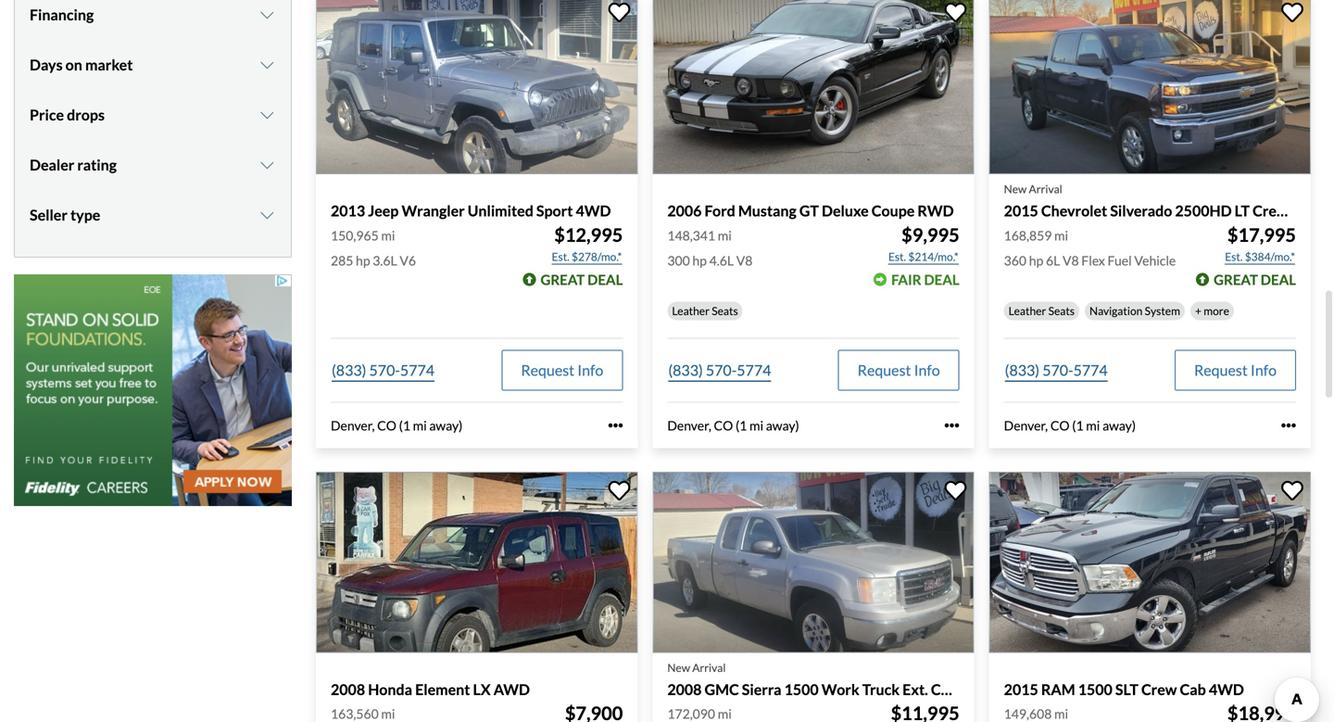 Task type: locate. For each thing, give the bounding box(es) containing it.
1 horizontal spatial (833) 570-5774 button
[[668, 350, 772, 391]]

est. down '$17,995'
[[1226, 250, 1243, 263]]

0 horizontal spatial 2008
[[331, 680, 365, 698]]

1 (833) from the left
[[332, 361, 367, 379]]

1 horizontal spatial new
[[1004, 182, 1027, 196]]

great deal down est. $384/mo.* button
[[1214, 271, 1297, 288]]

est. $214/mo.* button
[[888, 247, 960, 266]]

3 est. from the left
[[1226, 250, 1243, 263]]

denver, co (1 mi away)
[[331, 417, 463, 433], [668, 417, 800, 433], [1004, 417, 1136, 433]]

great down est. $384/mo.* button
[[1214, 271, 1259, 288]]

0 horizontal spatial deal
[[588, 271, 623, 288]]

dealer
[[30, 156, 74, 174]]

1 horizontal spatial (1
[[736, 417, 747, 433]]

great deal
[[541, 271, 623, 288], [1214, 271, 1297, 288]]

request info button down the fair in the top right of the page
[[839, 350, 960, 391]]

1 horizontal spatial v8
[[1063, 252, 1080, 268]]

2 horizontal spatial deal
[[1261, 271, 1297, 288]]

(833) for $12,995
[[332, 361, 367, 379]]

chevron down image inside the days on market dropdown button
[[258, 58, 276, 72]]

0 horizontal spatial 570-
[[369, 361, 400, 379]]

hp right 285
[[356, 252, 370, 268]]

crew
[[1253, 202, 1289, 220], [1142, 680, 1178, 698]]

2 horizontal spatial request
[[1195, 361, 1248, 379]]

1 chevron down image from the top
[[258, 8, 276, 22]]

3 570- from the left
[[1043, 361, 1074, 379]]

v8 right 4.6l
[[737, 252, 753, 268]]

+ more
[[1196, 304, 1230, 317]]

1 horizontal spatial cab
[[1180, 680, 1207, 698]]

(833)
[[332, 361, 367, 379], [669, 361, 703, 379], [1005, 361, 1040, 379]]

0 horizontal spatial denver, co (1 mi away)
[[331, 417, 463, 433]]

2 horizontal spatial hp
[[1030, 252, 1044, 268]]

hp for $12,995
[[356, 252, 370, 268]]

1500 left slt
[[1079, 680, 1113, 698]]

ellipsis h image
[[945, 418, 960, 433], [1282, 418, 1297, 433]]

570- for $9,995
[[706, 361, 737, 379]]

2 horizontal spatial denver,
[[1004, 417, 1048, 433]]

1 horizontal spatial request info button
[[839, 350, 960, 391]]

2 horizontal spatial (833)
[[1005, 361, 1040, 379]]

0 horizontal spatial (833) 570-5774
[[332, 361, 435, 379]]

away) for $12,995
[[430, 417, 463, 433]]

2 (833) 570-5774 button from the left
[[668, 350, 772, 391]]

gt
[[800, 202, 819, 220]]

hp for $9,995
[[693, 252, 707, 268]]

great deal for $17,995
[[1214, 271, 1297, 288]]

0 horizontal spatial request
[[521, 361, 575, 379]]

est. up the fair in the top right of the page
[[889, 250, 907, 263]]

crew up '$17,995'
[[1253, 202, 1289, 220]]

3 chevron down image from the top
[[258, 158, 276, 173]]

2 horizontal spatial request info
[[1195, 361, 1277, 379]]

4 chevron down image from the top
[[258, 208, 276, 223]]

denver, for $9,995
[[668, 417, 712, 433]]

on
[[65, 56, 82, 74]]

0 horizontal spatial v8
[[737, 252, 753, 268]]

cab right slt
[[1180, 680, 1207, 698]]

1 leather seats from the left
[[672, 304, 738, 317]]

1 horizontal spatial est.
[[889, 250, 907, 263]]

1 horizontal spatial 5774
[[737, 361, 772, 379]]

est. for $17,995
[[1226, 250, 1243, 263]]

request info button up ellipsis h image
[[502, 350, 623, 391]]

chevrolet
[[1042, 202, 1108, 220]]

+
[[1196, 304, 1202, 317]]

2 est. from the left
[[889, 250, 907, 263]]

2 horizontal spatial 5774
[[1074, 361, 1108, 379]]

1 request info button from the left
[[502, 350, 623, 391]]

leather seats down 4.6l
[[672, 304, 738, 317]]

1 horizontal spatial hp
[[693, 252, 707, 268]]

570-
[[369, 361, 400, 379], [706, 361, 737, 379], [1043, 361, 1074, 379]]

148,341
[[668, 227, 716, 243]]

3 hp from the left
[[1030, 252, 1044, 268]]

deal for $9,995
[[925, 271, 960, 288]]

1500 left work
[[785, 680, 819, 698]]

1 (833) 570-5774 from the left
[[332, 361, 435, 379]]

2 leather from the left
[[1009, 304, 1047, 317]]

2 co from the left
[[714, 417, 733, 433]]

new up 172,090
[[668, 661, 690, 674]]

chevron down image
[[258, 8, 276, 22], [258, 58, 276, 72], [258, 158, 276, 173], [258, 208, 276, 223]]

1 horizontal spatial away)
[[766, 417, 800, 433]]

2 away) from the left
[[766, 417, 800, 433]]

2 request info from the left
[[858, 361, 941, 379]]

2 horizontal spatial co
[[1051, 417, 1070, 433]]

mi for 150,965
[[381, 227, 395, 243]]

(833) 570-5774 button for $12,995
[[331, 350, 436, 391]]

149,608
[[1004, 706, 1052, 722]]

leather seats down 6l
[[1009, 304, 1075, 317]]

hp inside 168,859 mi 360 hp 6l v8 flex fuel vehicle
[[1030, 252, 1044, 268]]

2 request info button from the left
[[839, 350, 960, 391]]

arrival
[[1029, 182, 1063, 196], [693, 661, 726, 674]]

0 horizontal spatial 1500
[[785, 680, 819, 698]]

3 request info button from the left
[[1175, 350, 1297, 391]]

(833) for $9,995
[[669, 361, 703, 379]]

v8 inside 168,859 mi 360 hp 6l v8 flex fuel vehicle
[[1063, 252, 1080, 268]]

3 (1 from the left
[[1073, 417, 1084, 433]]

2 ellipsis h image from the left
[[1282, 418, 1297, 433]]

360
[[1004, 252, 1027, 268]]

co for $12,995
[[377, 417, 397, 433]]

navigation system
[[1090, 304, 1181, 317]]

chevron down image inside seller type dropdown button
[[258, 208, 276, 223]]

2 horizontal spatial away)
[[1103, 417, 1136, 433]]

1 great deal from the left
[[541, 271, 623, 288]]

cab inside 'new arrival 2008 gmc sierra 1500 work truck ext. cab 4wd'
[[931, 680, 958, 698]]

4.6l
[[710, 252, 734, 268]]

great deal down est. $278/mo.* button
[[541, 271, 623, 288]]

0 horizontal spatial great
[[541, 271, 585, 288]]

0 vertical spatial arrival
[[1029, 182, 1063, 196]]

(833) 570-5774 button
[[331, 350, 436, 391], [668, 350, 772, 391], [1004, 350, 1109, 391]]

new inside 'new arrival 2008 gmc sierra 1500 work truck ext. cab 4wd'
[[668, 661, 690, 674]]

request
[[521, 361, 575, 379], [858, 361, 912, 379], [1195, 361, 1248, 379]]

0 horizontal spatial cab
[[931, 680, 958, 698]]

est.
[[552, 250, 570, 263], [889, 250, 907, 263], [1226, 250, 1243, 263]]

2008 inside 'new arrival 2008 gmc sierra 1500 work truck ext. cab 4wd'
[[668, 680, 702, 698]]

0 horizontal spatial co
[[377, 417, 397, 433]]

1 horizontal spatial great
[[1214, 271, 1259, 288]]

1 vertical spatial arrival
[[693, 661, 726, 674]]

0 horizontal spatial leather seats
[[672, 304, 738, 317]]

0 vertical spatial new
[[1004, 182, 1027, 196]]

2 horizontal spatial cab
[[1292, 202, 1318, 220]]

denver, co (1 mi away) for $9,995
[[668, 417, 800, 433]]

3 request from the left
[[1195, 361, 1248, 379]]

2 horizontal spatial (833) 570-5774
[[1005, 361, 1108, 379]]

(1 for $12,995
[[399, 417, 411, 433]]

0 horizontal spatial crew
[[1142, 680, 1178, 698]]

$17,995
[[1228, 224, 1297, 246]]

arrival inside 'new arrival 2008 gmc sierra 1500 work truck ext. cab 4wd'
[[693, 661, 726, 674]]

1 horizontal spatial 1500
[[1079, 680, 1113, 698]]

1 denver, co (1 mi away) from the left
[[331, 417, 463, 433]]

2 deal from the left
[[925, 271, 960, 288]]

2 horizontal spatial denver, co (1 mi away)
[[1004, 417, 1136, 433]]

0 horizontal spatial arrival
[[693, 661, 726, 674]]

1500
[[785, 680, 819, 698], [1079, 680, 1113, 698]]

$9,995
[[902, 224, 960, 246]]

mi for 168,859
[[1055, 227, 1069, 243]]

mi inside 168,859 mi 360 hp 6l v8 flex fuel vehicle
[[1055, 227, 1069, 243]]

chevron down image inside dealer rating dropdown button
[[258, 158, 276, 173]]

crew right slt
[[1142, 680, 1178, 698]]

seats down 6l
[[1049, 304, 1075, 317]]

1 est. from the left
[[552, 250, 570, 263]]

mi inside 148,341 mi 300 hp 4.6l v8
[[718, 227, 732, 243]]

cab right the ext.
[[931, 680, 958, 698]]

hp inside 150,965 mi 285 hp 3.6l v6
[[356, 252, 370, 268]]

2008 up 163,560
[[331, 680, 365, 698]]

hp
[[356, 252, 370, 268], [693, 252, 707, 268], [1030, 252, 1044, 268]]

2 horizontal spatial est.
[[1226, 250, 1243, 263]]

150,965 mi 285 hp 3.6l v6
[[331, 227, 416, 268]]

cab
[[1292, 202, 1318, 220], [931, 680, 958, 698], [1180, 680, 1207, 698]]

hp inside 148,341 mi 300 hp 4.6l v8
[[693, 252, 707, 268]]

arrival inside new arrival 2015 chevrolet silverado 2500hd lt crew cab 4w
[[1029, 182, 1063, 196]]

0 horizontal spatial (1
[[399, 417, 411, 433]]

2006
[[668, 202, 702, 220]]

1 horizontal spatial request
[[858, 361, 912, 379]]

1 horizontal spatial request info
[[858, 361, 941, 379]]

0 horizontal spatial leather
[[672, 304, 710, 317]]

0 horizontal spatial ellipsis h image
[[945, 418, 960, 433]]

2 (833) 570-5774 from the left
[[669, 361, 772, 379]]

2 great deal from the left
[[1214, 271, 1297, 288]]

v8 right 6l
[[1063, 252, 1080, 268]]

1 request from the left
[[521, 361, 575, 379]]

fair
[[892, 271, 922, 288]]

hp left 6l
[[1030, 252, 1044, 268]]

seller type button
[[30, 192, 276, 238]]

$12,995
[[555, 224, 623, 246]]

2 horizontal spatial (1
[[1073, 417, 1084, 433]]

element
[[415, 680, 470, 698]]

request info button for $9,995
[[839, 350, 960, 391]]

0 horizontal spatial info
[[578, 361, 604, 379]]

4wd
[[576, 202, 611, 220], [960, 680, 996, 698], [1209, 680, 1245, 698]]

new for 2015
[[1004, 182, 1027, 196]]

mi inside 150,965 mi 285 hp 3.6l v6
[[381, 227, 395, 243]]

1 great from the left
[[541, 271, 585, 288]]

2 5774 from the left
[[737, 361, 772, 379]]

1 request info from the left
[[521, 361, 604, 379]]

days on market button
[[30, 42, 276, 88]]

2 horizontal spatial request info button
[[1175, 350, 1297, 391]]

new
[[1004, 182, 1027, 196], [668, 661, 690, 674]]

jeep
[[368, 202, 399, 220]]

hp for $17,995
[[1030, 252, 1044, 268]]

1 horizontal spatial deal
[[925, 271, 960, 288]]

1 v8 from the left
[[737, 252, 753, 268]]

3 deal from the left
[[1261, 271, 1297, 288]]

silverado
[[1111, 202, 1173, 220]]

est. down $12,995
[[552, 250, 570, 263]]

chevron down image for on
[[258, 58, 276, 72]]

2015 up 149,608
[[1004, 680, 1039, 698]]

1 1500 from the left
[[785, 680, 819, 698]]

2 denver, co (1 mi away) from the left
[[668, 417, 800, 433]]

great
[[541, 271, 585, 288], [1214, 271, 1259, 288]]

0 horizontal spatial est.
[[552, 250, 570, 263]]

chevron down image inside financing 'dropdown button'
[[258, 8, 276, 22]]

arrival up chevrolet
[[1029, 182, 1063, 196]]

est. inside $17,995 est. $384/mo.*
[[1226, 250, 1243, 263]]

1 horizontal spatial crew
[[1253, 202, 1289, 220]]

1 horizontal spatial 570-
[[706, 361, 737, 379]]

awd
[[494, 680, 530, 698]]

1 horizontal spatial info
[[914, 361, 941, 379]]

1 horizontal spatial arrival
[[1029, 182, 1063, 196]]

2 info from the left
[[914, 361, 941, 379]]

2 (833) from the left
[[669, 361, 703, 379]]

navigation
[[1090, 304, 1143, 317]]

arrival up gmc
[[693, 661, 726, 674]]

172,090 mi
[[668, 706, 732, 722]]

168,859
[[1004, 227, 1052, 243]]

mustang
[[739, 202, 797, 220]]

cab inside new arrival 2015 chevrolet silverado 2500hd lt crew cab 4w
[[1292, 202, 1318, 220]]

2008
[[331, 680, 365, 698], [668, 680, 702, 698]]

1 vertical spatial 2015
[[1004, 680, 1039, 698]]

gmc
[[705, 680, 739, 698]]

$17,995 est. $384/mo.*
[[1226, 224, 1297, 263]]

2 v8 from the left
[[1063, 252, 1080, 268]]

1 2008 from the left
[[331, 680, 365, 698]]

denver,
[[331, 417, 375, 433], [668, 417, 712, 433], [1004, 417, 1048, 433]]

285
[[331, 252, 354, 268]]

rwd
[[918, 202, 954, 220]]

request info for $9,995
[[858, 361, 941, 379]]

black 2015 ram 1500 slt crew cab 4wd pickup truck four-wheel drive 8-speed automatic image
[[990, 472, 1312, 653]]

co
[[377, 417, 397, 433], [714, 417, 733, 433], [1051, 417, 1070, 433]]

1 vertical spatial new
[[668, 661, 690, 674]]

2 horizontal spatial 570-
[[1043, 361, 1074, 379]]

2 2008 from the left
[[668, 680, 702, 698]]

hp right 300
[[693, 252, 707, 268]]

0 horizontal spatial request info
[[521, 361, 604, 379]]

0 horizontal spatial hp
[[356, 252, 370, 268]]

info
[[578, 361, 604, 379], [914, 361, 941, 379], [1251, 361, 1277, 379]]

3 denver, co (1 mi away) from the left
[[1004, 417, 1136, 433]]

1 horizontal spatial great deal
[[1214, 271, 1297, 288]]

financing
[[30, 6, 94, 24]]

2 chevron down image from the top
[[258, 58, 276, 72]]

days on market
[[30, 56, 133, 74]]

$9,995 est. $214/mo.*
[[889, 224, 960, 263]]

1 hp from the left
[[356, 252, 370, 268]]

1 horizontal spatial ellipsis h image
[[1282, 418, 1297, 433]]

0 horizontal spatial request info button
[[502, 350, 623, 391]]

0 vertical spatial crew
[[1253, 202, 1289, 220]]

mi
[[381, 227, 395, 243], [718, 227, 732, 243], [1055, 227, 1069, 243], [413, 417, 427, 433], [750, 417, 764, 433], [1087, 417, 1101, 433], [381, 706, 395, 722], [718, 706, 732, 722], [1055, 706, 1069, 722]]

1 horizontal spatial co
[[714, 417, 733, 433]]

2 denver, from the left
[[668, 417, 712, 433]]

1 vertical spatial crew
[[1142, 680, 1178, 698]]

new arrival 2015 chevrolet silverado 2500hd lt crew cab 4w
[[1004, 182, 1335, 220]]

1 2015 from the top
[[1004, 202, 1039, 220]]

0 horizontal spatial seats
[[712, 304, 738, 317]]

1 (833) 570-5774 button from the left
[[331, 350, 436, 391]]

5774 for $12,995
[[400, 361, 435, 379]]

2500hd
[[1176, 202, 1232, 220]]

request info
[[521, 361, 604, 379], [858, 361, 941, 379], [1195, 361, 1277, 379]]

1 570- from the left
[[369, 361, 400, 379]]

type
[[70, 206, 100, 224]]

chevron down image for rating
[[258, 158, 276, 173]]

1 deal from the left
[[588, 271, 623, 288]]

work
[[822, 680, 860, 698]]

cab left 4w
[[1292, 202, 1318, 220]]

est. inside $9,995 est. $214/mo.*
[[889, 250, 907, 263]]

0 vertical spatial 2015
[[1004, 202, 1039, 220]]

1 away) from the left
[[430, 417, 463, 433]]

2 (1 from the left
[[736, 417, 747, 433]]

0 horizontal spatial (833)
[[332, 361, 367, 379]]

2 great from the left
[[1214, 271, 1259, 288]]

2015 up 168,859
[[1004, 202, 1039, 220]]

2 1500 from the left
[[1079, 680, 1113, 698]]

mi for 172,090
[[718, 706, 732, 722]]

2 hp from the left
[[693, 252, 707, 268]]

v8 inside 148,341 mi 300 hp 4.6l v8
[[737, 252, 753, 268]]

(833) 570-5774
[[332, 361, 435, 379], [669, 361, 772, 379], [1005, 361, 1108, 379]]

5774
[[400, 361, 435, 379], [737, 361, 772, 379], [1074, 361, 1108, 379]]

2 horizontal spatial info
[[1251, 361, 1277, 379]]

fair deal
[[892, 271, 960, 288]]

seats down 4.6l
[[712, 304, 738, 317]]

0 horizontal spatial new
[[668, 661, 690, 674]]

request info button
[[502, 350, 623, 391], [839, 350, 960, 391], [1175, 350, 1297, 391]]

1 horizontal spatial denver,
[[668, 417, 712, 433]]

0 horizontal spatial 5774
[[400, 361, 435, 379]]

0 horizontal spatial great deal
[[541, 271, 623, 288]]

deal down $214/mo.*
[[925, 271, 960, 288]]

2008 up 172,090
[[668, 680, 702, 698]]

1 denver, from the left
[[331, 417, 375, 433]]

1 horizontal spatial seats
[[1049, 304, 1075, 317]]

deal down $278/mo.*
[[588, 271, 623, 288]]

1 horizontal spatial (833) 570-5774
[[669, 361, 772, 379]]

1 (1 from the left
[[399, 417, 411, 433]]

new up 168,859
[[1004, 182, 1027, 196]]

3 (833) 570-5774 button from the left
[[1004, 350, 1109, 391]]

1 co from the left
[[377, 417, 397, 433]]

request info button down more
[[1175, 350, 1297, 391]]

est. for $9,995
[[889, 250, 907, 263]]

seats
[[712, 304, 738, 317], [1049, 304, 1075, 317]]

1 info from the left
[[578, 361, 604, 379]]

red 2008 honda element lx awd suv / crossover all-wheel drive 5-speed automatic image
[[316, 472, 638, 653]]

163,560
[[331, 706, 379, 722]]

0 horizontal spatial away)
[[430, 417, 463, 433]]

1 5774 from the left
[[400, 361, 435, 379]]

gray 2015 chevrolet silverado 2500hd lt crew cab 4wd pickup truck four-wheel drive 6-speed automatic image
[[990, 0, 1312, 174]]

1 horizontal spatial denver, co (1 mi away)
[[668, 417, 800, 433]]

0 horizontal spatial 4wd
[[576, 202, 611, 220]]

5774 for $9,995
[[737, 361, 772, 379]]

leather seats
[[672, 304, 738, 317], [1009, 304, 1075, 317]]

info for $12,995
[[578, 361, 604, 379]]

1 horizontal spatial 4wd
[[960, 680, 996, 698]]

leather down 360
[[1009, 304, 1047, 317]]

0 horizontal spatial (833) 570-5774 button
[[331, 350, 436, 391]]

2 horizontal spatial (833) 570-5774 button
[[1004, 350, 1109, 391]]

deal down $384/mo.*
[[1261, 271, 1297, 288]]

gray 2008 gmc sierra 1500 work truck ext. cab 4wd pickup truck four-wheel drive 4-speed automatic image
[[653, 472, 975, 653]]

0 horizontal spatial denver,
[[331, 417, 375, 433]]

1 horizontal spatial 2008
[[668, 680, 702, 698]]

2 570- from the left
[[706, 361, 737, 379]]

est. inside $12,995 est. $278/mo.*
[[552, 250, 570, 263]]

1 horizontal spatial (833)
[[669, 361, 703, 379]]

leather down 300
[[672, 304, 710, 317]]

1 horizontal spatial leather
[[1009, 304, 1047, 317]]

2 leather seats from the left
[[1009, 304, 1075, 317]]

3 co from the left
[[1051, 417, 1070, 433]]

1 horizontal spatial leather seats
[[1009, 304, 1075, 317]]

co for $9,995
[[714, 417, 733, 433]]

great down est. $278/mo.* button
[[541, 271, 585, 288]]

4w
[[1321, 202, 1335, 220]]

new inside new arrival 2015 chevrolet silverado 2500hd lt crew cab 4w
[[1004, 182, 1027, 196]]

2 request from the left
[[858, 361, 912, 379]]

ellipsis h image
[[608, 418, 623, 433]]

3 5774 from the left
[[1074, 361, 1108, 379]]



Task type: vqa. For each thing, say whether or not it's contained in the screenshot.
Previous image associated with Gray 2024 Nissan Versa S FWD Sedan Front-Wheel Drive Manual image associated with Next image associated with 2nd THE REQUEST INFO button from left
no



Task type: describe. For each thing, give the bounding box(es) containing it.
3 denver, from the left
[[1004, 417, 1048, 433]]

price drops button
[[30, 92, 276, 138]]

3 info from the left
[[1251, 361, 1277, 379]]

vehicle
[[1135, 252, 1177, 268]]

lx
[[473, 680, 491, 698]]

$278/mo.*
[[572, 250, 622, 263]]

great for $17,995
[[1214, 271, 1259, 288]]

sport
[[537, 202, 573, 220]]

mi for 163,560
[[381, 706, 395, 722]]

sierra
[[742, 680, 782, 698]]

lt
[[1235, 202, 1250, 220]]

ram
[[1042, 680, 1076, 698]]

148,341 mi 300 hp 4.6l v8
[[668, 227, 753, 268]]

150,965
[[331, 227, 379, 243]]

dealer rating button
[[30, 142, 276, 188]]

3 (833) 570-5774 from the left
[[1005, 361, 1108, 379]]

(833) 570-5774 for $12,995
[[332, 361, 435, 379]]

dealer rating
[[30, 156, 117, 174]]

denver, co (1 mi away) for $12,995
[[331, 417, 463, 433]]

new arrival 2008 gmc sierra 1500 work truck ext. cab 4wd
[[668, 661, 996, 698]]

ford
[[705, 202, 736, 220]]

deal for $12,995
[[588, 271, 623, 288]]

est. $384/mo.* button
[[1225, 247, 1297, 266]]

crew inside new arrival 2015 chevrolet silverado 2500hd lt crew cab 4w
[[1253, 202, 1289, 220]]

2013 jeep wrangler unlimited sport 4wd
[[331, 202, 611, 220]]

advertisement region
[[14, 275, 292, 506]]

truck
[[863, 680, 900, 698]]

3 request info from the left
[[1195, 361, 1277, 379]]

slt
[[1116, 680, 1139, 698]]

chevron down image for type
[[258, 208, 276, 223]]

request info for $12,995
[[521, 361, 604, 379]]

rating
[[77, 156, 117, 174]]

days
[[30, 56, 63, 74]]

1 leather from the left
[[672, 304, 710, 317]]

(833) 570-5774 for $9,995
[[669, 361, 772, 379]]

fuel
[[1108, 252, 1132, 268]]

seller
[[30, 206, 68, 224]]

ext.
[[903, 680, 929, 698]]

(1 for $9,995
[[736, 417, 747, 433]]

2 seats from the left
[[1049, 304, 1075, 317]]

more
[[1204, 304, 1230, 317]]

2015 inside new arrival 2015 chevrolet silverado 2500hd lt crew cab 4w
[[1004, 202, 1039, 220]]

mi for 149,608
[[1055, 706, 1069, 722]]

1500 inside 'new arrival 2008 gmc sierra 1500 work truck ext. cab 4wd'
[[785, 680, 819, 698]]

black 2006 ford mustang gt deluxe coupe rwd coupe rear-wheel drive 5-speed automatic image
[[653, 0, 975, 174]]

2 2015 from the top
[[1004, 680, 1039, 698]]

2006 ford mustang gt deluxe coupe rwd
[[668, 202, 954, 220]]

deluxe
[[822, 202, 869, 220]]

3.6l
[[373, 252, 397, 268]]

570- for $12,995
[[369, 361, 400, 379]]

system
[[1145, 304, 1181, 317]]

6l
[[1046, 252, 1061, 268]]

v6
[[400, 252, 416, 268]]

3 away) from the left
[[1103, 417, 1136, 433]]

163,560 mi
[[331, 706, 395, 722]]

149,608 mi
[[1004, 706, 1069, 722]]

$214/mo.*
[[909, 250, 959, 263]]

v8 for $9,995
[[737, 252, 753, 268]]

2013
[[331, 202, 365, 220]]

4wd inside 'new arrival 2008 gmc sierra 1500 work truck ext. cab 4wd'
[[960, 680, 996, 698]]

$384/mo.*
[[1246, 250, 1296, 263]]

drops
[[67, 106, 105, 124]]

financing button
[[30, 0, 276, 38]]

arrival for chevrolet
[[1029, 182, 1063, 196]]

mi for 148,341
[[718, 227, 732, 243]]

1 seats from the left
[[712, 304, 738, 317]]

$12,995 est. $278/mo.*
[[552, 224, 623, 263]]

168,859 mi 360 hp 6l v8 flex fuel vehicle
[[1004, 227, 1177, 268]]

2 horizontal spatial 4wd
[[1209, 680, 1245, 698]]

1 ellipsis h image from the left
[[945, 418, 960, 433]]

denver, for $12,995
[[331, 417, 375, 433]]

(833) 570-5774 button for $9,995
[[668, 350, 772, 391]]

request for $9,995
[[858, 361, 912, 379]]

2008 honda element lx awd
[[331, 680, 530, 698]]

2015 ram 1500 slt crew cab 4wd
[[1004, 680, 1245, 698]]

wrangler
[[402, 202, 465, 220]]

price
[[30, 106, 64, 124]]

unlimited
[[468, 202, 534, 220]]

coupe
[[872, 202, 915, 220]]

silver 2013 jeep wrangler unlimited sport 4wd suv / crossover four-wheel drive 6-speed manual image
[[316, 0, 638, 174]]

est. $278/mo.* button
[[551, 247, 623, 266]]

market
[[85, 56, 133, 74]]

deal for $17,995
[[1261, 271, 1297, 288]]

172,090
[[668, 706, 716, 722]]

300
[[668, 252, 690, 268]]

price drops
[[30, 106, 105, 124]]

3 (833) from the left
[[1005, 361, 1040, 379]]

away) for $9,995
[[766, 417, 800, 433]]

flex
[[1082, 252, 1106, 268]]

arrival for gmc
[[693, 661, 726, 674]]

new for 2008
[[668, 661, 690, 674]]

request info button for $12,995
[[502, 350, 623, 391]]

great for $12,995
[[541, 271, 585, 288]]

great deal for $12,995
[[541, 271, 623, 288]]

seller type
[[30, 206, 100, 224]]

request for $12,995
[[521, 361, 575, 379]]

info for $9,995
[[914, 361, 941, 379]]

v8 for $17,995
[[1063, 252, 1080, 268]]

est. for $12,995
[[552, 250, 570, 263]]

honda
[[368, 680, 412, 698]]

chevron down image
[[258, 108, 276, 123]]



